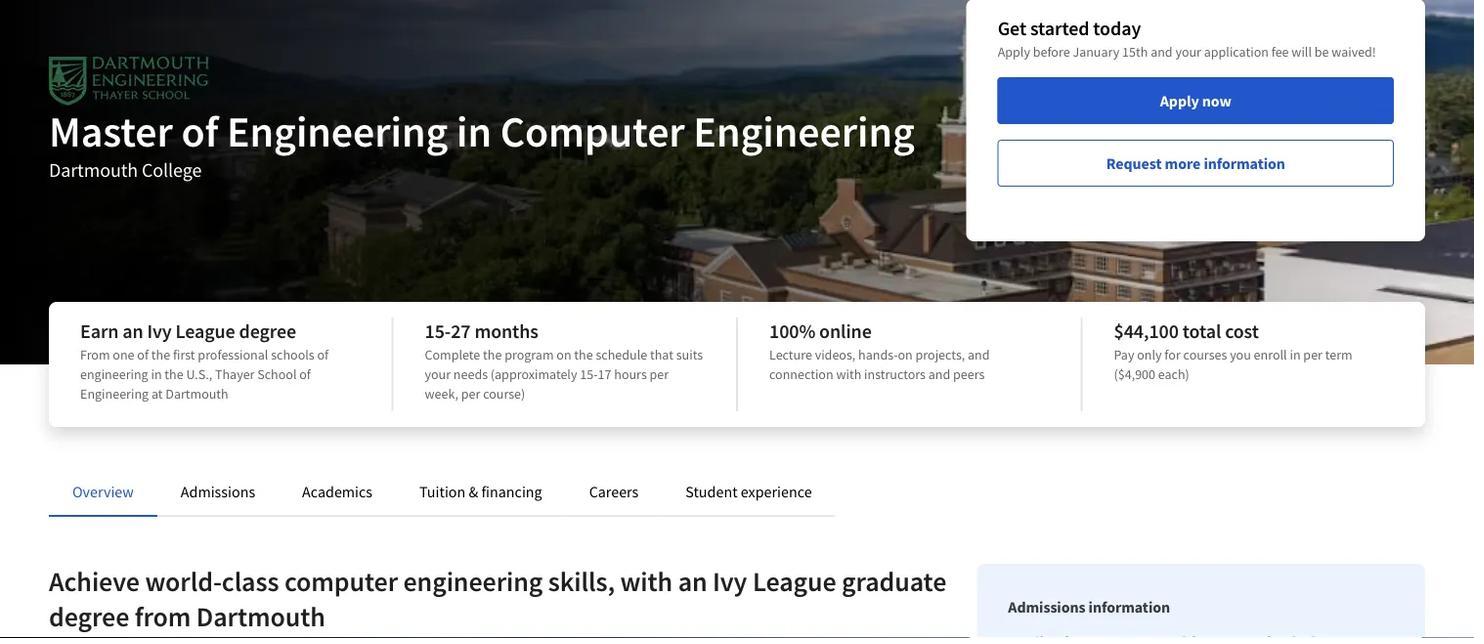 Task type: vqa. For each thing, say whether or not it's contained in the screenshot.
the banner navigation
no



Task type: locate. For each thing, give the bounding box(es) containing it.
0 vertical spatial admissions
[[181, 482, 255, 502]]

2 horizontal spatial and
[[1151, 43, 1173, 61]]

your up week,
[[425, 366, 451, 383]]

apply down get
[[998, 43, 1031, 61]]

on right program
[[557, 346, 572, 364]]

$44,100 total cost pay only for courses you enroll in per term ($4,900 each)
[[1114, 319, 1353, 383]]

graduate
[[842, 565, 947, 599]]

1 horizontal spatial 15-
[[580, 366, 598, 383]]

and
[[1151, 43, 1173, 61], [968, 346, 990, 364], [929, 366, 951, 383]]

($4,900
[[1114, 366, 1156, 383]]

engineering inside "earn an ivy league degree from one of the first professional schools of engineering in the u.s., thayer school of engineering at dartmouth"
[[80, 385, 149, 403]]

skills,
[[548, 565, 615, 599]]

100%
[[770, 319, 816, 344]]

0 vertical spatial degree
[[239, 319, 296, 344]]

0 horizontal spatial with
[[621, 565, 673, 599]]

videos,
[[815, 346, 856, 364]]

schools
[[271, 346, 315, 364]]

january
[[1073, 43, 1120, 61]]

started
[[1031, 16, 1090, 41]]

0 vertical spatial engineering
[[80, 366, 148, 383]]

in
[[457, 104, 492, 158], [1290, 346, 1301, 364], [151, 366, 162, 383]]

careers
[[589, 482, 639, 502]]

1 vertical spatial and
[[968, 346, 990, 364]]

degree inside "earn an ivy league degree from one of the first professional schools of engineering in the u.s., thayer school of engineering at dartmouth"
[[239, 319, 296, 344]]

degree inside achieve world-class computer engineering skills, with an ivy league graduate degree from dartmouth
[[49, 600, 129, 634]]

1 horizontal spatial per
[[650, 366, 669, 383]]

and up peers
[[968, 346, 990, 364]]

1 vertical spatial information
[[1089, 598, 1171, 617]]

1 vertical spatial apply
[[1161, 91, 1200, 111]]

0 horizontal spatial an
[[122, 319, 143, 344]]

degree up "schools"
[[239, 319, 296, 344]]

with
[[837, 366, 862, 383], [621, 565, 673, 599]]

engineering
[[227, 104, 448, 158], [694, 104, 915, 158], [80, 385, 149, 403]]

hours
[[614, 366, 647, 383]]

0 vertical spatial league
[[176, 319, 235, 344]]

0 vertical spatial an
[[122, 319, 143, 344]]

1 vertical spatial with
[[621, 565, 673, 599]]

the left "first" at the left bottom of page
[[151, 346, 170, 364]]

1 vertical spatial an
[[678, 565, 708, 599]]

computer
[[284, 565, 398, 599]]

and right 15th at top right
[[1151, 43, 1173, 61]]

1 vertical spatial league
[[753, 565, 837, 599]]

dartmouth left college
[[49, 158, 138, 182]]

dartmouth down u.s.,
[[166, 385, 229, 403]]

earn
[[80, 319, 119, 344]]

your left application
[[1176, 43, 1202, 61]]

0 horizontal spatial in
[[151, 366, 162, 383]]

tuition & financing link
[[420, 482, 542, 502]]

0 horizontal spatial league
[[176, 319, 235, 344]]

degree down achieve
[[49, 600, 129, 634]]

dartmouth down class
[[196, 600, 325, 634]]

now
[[1203, 91, 1232, 111]]

student experience link
[[686, 482, 812, 502]]

of right master
[[181, 104, 218, 158]]

1 horizontal spatial with
[[837, 366, 862, 383]]

0 vertical spatial with
[[837, 366, 862, 383]]

and down 'projects,'
[[929, 366, 951, 383]]

(approximately
[[491, 366, 577, 383]]

ivy inside achieve world-class computer engineering skills, with an ivy league graduate degree from dartmouth
[[713, 565, 748, 599]]

1 horizontal spatial degree
[[239, 319, 296, 344]]

2 vertical spatial in
[[151, 366, 162, 383]]

1 horizontal spatial ivy
[[713, 565, 748, 599]]

league down "experience"
[[753, 565, 837, 599]]

that
[[650, 346, 674, 364]]

apply left now
[[1161, 91, 1200, 111]]

0 horizontal spatial engineering
[[80, 366, 148, 383]]

in inside "earn an ivy league degree from one of the first professional schools of engineering in the u.s., thayer school of engineering at dartmouth"
[[151, 366, 162, 383]]

application
[[1205, 43, 1269, 61]]

tuition & financing
[[420, 482, 542, 502]]

engineering down one
[[80, 366, 148, 383]]

with down videos,
[[837, 366, 862, 383]]

2 horizontal spatial per
[[1304, 346, 1323, 364]]

careers link
[[589, 482, 639, 502]]

0 vertical spatial in
[[457, 104, 492, 158]]

admissions
[[181, 482, 255, 502], [1009, 598, 1086, 617]]

0 horizontal spatial ivy
[[147, 319, 172, 344]]

0 vertical spatial per
[[1304, 346, 1323, 364]]

&
[[469, 482, 478, 502]]

an
[[122, 319, 143, 344], [678, 565, 708, 599]]

of down "schools"
[[300, 366, 311, 383]]

1 vertical spatial in
[[1290, 346, 1301, 364]]

1 horizontal spatial an
[[678, 565, 708, 599]]

apply now
[[1161, 91, 1232, 111]]

league up "first" at the left bottom of page
[[176, 319, 235, 344]]

and inside get started today apply before january 15th and your application fee will be waived!
[[1151, 43, 1173, 61]]

0 vertical spatial your
[[1176, 43, 1202, 61]]

enroll
[[1254, 346, 1288, 364]]

needs
[[454, 366, 488, 383]]

on up instructors
[[898, 346, 913, 364]]

1 vertical spatial dartmouth
[[166, 385, 229, 403]]

ivy inside "earn an ivy league degree from one of the first professional schools of engineering in the u.s., thayer school of engineering at dartmouth"
[[147, 319, 172, 344]]

admissions for admissions information
[[1009, 598, 1086, 617]]

request more information button
[[998, 140, 1395, 187]]

ivy right earn
[[147, 319, 172, 344]]

15- down the schedule
[[580, 366, 598, 383]]

1 horizontal spatial information
[[1204, 154, 1286, 173]]

0 vertical spatial ivy
[[147, 319, 172, 344]]

1 vertical spatial admissions
[[1009, 598, 1086, 617]]

2 vertical spatial dartmouth
[[196, 600, 325, 634]]

on
[[557, 346, 572, 364], [898, 346, 913, 364]]

an inside achieve world-class computer engineering skills, with an ivy league graduate degree from dartmouth
[[678, 565, 708, 599]]

1 vertical spatial engineering
[[403, 565, 543, 599]]

0 horizontal spatial and
[[929, 366, 951, 383]]

2 on from the left
[[898, 346, 913, 364]]

0 vertical spatial and
[[1151, 43, 1173, 61]]

ivy
[[147, 319, 172, 344], [713, 565, 748, 599]]

1 horizontal spatial league
[[753, 565, 837, 599]]

request more information
[[1107, 154, 1286, 173]]

projects,
[[916, 346, 966, 364]]

admissions information
[[1009, 598, 1171, 617]]

with inside achieve world-class computer engineering skills, with an ivy league graduate degree from dartmouth
[[621, 565, 673, 599]]

apply inside apply now button
[[1161, 91, 1200, 111]]

1 horizontal spatial your
[[1176, 43, 1202, 61]]

in inside master of engineering in computer engineering dartmouth college
[[457, 104, 492, 158]]

league
[[176, 319, 235, 344], [753, 565, 837, 599]]

engineering
[[80, 366, 148, 383], [403, 565, 543, 599]]

1 horizontal spatial engineering
[[227, 104, 448, 158]]

an down the student
[[678, 565, 708, 599]]

degree
[[239, 319, 296, 344], [49, 600, 129, 634]]

0 horizontal spatial admissions
[[181, 482, 255, 502]]

0 horizontal spatial 15-
[[425, 319, 451, 344]]

17
[[598, 366, 612, 383]]

on inside 15-27 months complete the program on the schedule that suits your needs (approximately 15-17 hours per week, per course)
[[557, 346, 572, 364]]

1 horizontal spatial apply
[[1161, 91, 1200, 111]]

with inside 100% online lecture videos, hands-on projects, and connection with instructors and peers
[[837, 366, 862, 383]]

one
[[113, 346, 135, 364]]

apply
[[998, 43, 1031, 61], [1161, 91, 1200, 111]]

of inside master of engineering in computer engineering dartmouth college
[[181, 104, 218, 158]]

ivy down the student
[[713, 565, 748, 599]]

get
[[998, 16, 1027, 41]]

overview link
[[72, 482, 134, 502]]

per left the term
[[1304, 346, 1323, 364]]

an up one
[[122, 319, 143, 344]]

1 vertical spatial degree
[[49, 600, 129, 634]]

per down needs
[[461, 385, 481, 403]]

1 vertical spatial your
[[425, 366, 451, 383]]

engineering inside achieve world-class computer engineering skills, with an ivy league graduate degree from dartmouth
[[403, 565, 543, 599]]

1 horizontal spatial admissions
[[1009, 598, 1086, 617]]

0 horizontal spatial information
[[1089, 598, 1171, 617]]

on inside 100% online lecture videos, hands-on projects, and connection with instructors and peers
[[898, 346, 913, 364]]

2 horizontal spatial in
[[1290, 346, 1301, 364]]

tuition
[[420, 482, 466, 502]]

1 vertical spatial ivy
[[713, 565, 748, 599]]

15- up the complete
[[425, 319, 451, 344]]

earn an ivy league degree from one of the first professional schools of engineering in the u.s., thayer school of engineering at dartmouth
[[80, 319, 329, 403]]

1 horizontal spatial in
[[457, 104, 492, 158]]

1 horizontal spatial and
[[968, 346, 990, 364]]

100% online lecture videos, hands-on projects, and connection with instructors and peers
[[770, 319, 990, 383]]

more
[[1165, 154, 1201, 173]]

2 vertical spatial and
[[929, 366, 951, 383]]

dartmouth college logo image
[[49, 57, 209, 106]]

per inside $44,100 total cost pay only for courses you enroll in per term ($4,900 each)
[[1304, 346, 1323, 364]]

0 vertical spatial dartmouth
[[49, 158, 138, 182]]

15th
[[1123, 43, 1148, 61]]

0 horizontal spatial your
[[425, 366, 451, 383]]

0 horizontal spatial engineering
[[80, 385, 149, 403]]

per down that at the left bottom of the page
[[650, 366, 669, 383]]

the
[[151, 346, 170, 364], [483, 346, 502, 364], [574, 346, 593, 364], [165, 366, 184, 383]]

your
[[1176, 43, 1202, 61], [425, 366, 451, 383]]

engineering down &
[[403, 565, 543, 599]]

engineering inside "earn an ivy league degree from one of the first professional schools of engineering in the u.s., thayer school of engineering at dartmouth"
[[80, 366, 148, 383]]

1 horizontal spatial engineering
[[403, 565, 543, 599]]

1 on from the left
[[557, 346, 572, 364]]

0 vertical spatial 15-
[[425, 319, 451, 344]]

months
[[475, 319, 539, 344]]

0 horizontal spatial apply
[[998, 43, 1031, 61]]

2 vertical spatial per
[[461, 385, 481, 403]]

1 horizontal spatial on
[[898, 346, 913, 364]]

0 vertical spatial apply
[[998, 43, 1031, 61]]

at
[[151, 385, 163, 403]]

0 horizontal spatial degree
[[49, 600, 129, 634]]

with right 'skills,'
[[621, 565, 673, 599]]

0 vertical spatial information
[[1204, 154, 1286, 173]]

15-
[[425, 319, 451, 344], [580, 366, 598, 383]]

0 horizontal spatial on
[[557, 346, 572, 364]]



Task type: describe. For each thing, give the bounding box(es) containing it.
get started today apply before january 15th and your application fee will be waived!
[[998, 16, 1377, 61]]

0 horizontal spatial per
[[461, 385, 481, 403]]

and for get started today
[[1151, 43, 1173, 61]]

student experience
[[686, 482, 812, 502]]

your inside get started today apply before january 15th and your application fee will be waived!
[[1176, 43, 1202, 61]]

1 vertical spatial per
[[650, 366, 669, 383]]

schedule
[[596, 346, 648, 364]]

class
[[222, 565, 279, 599]]

master
[[49, 104, 173, 158]]

term
[[1326, 346, 1353, 364]]

peers
[[954, 366, 985, 383]]

for
[[1165, 346, 1181, 364]]

financing
[[482, 482, 542, 502]]

pay
[[1114, 346, 1135, 364]]

instructors
[[865, 366, 926, 383]]

professional
[[198, 346, 268, 364]]

courses
[[1184, 346, 1228, 364]]

academics link
[[302, 482, 373, 502]]

dartmouth inside "earn an ivy league degree from one of the first professional schools of engineering in the u.s., thayer school of engineering at dartmouth"
[[166, 385, 229, 403]]

$44,100
[[1114, 319, 1179, 344]]

thayer
[[215, 366, 255, 383]]

you
[[1230, 346, 1252, 364]]

u.s.,
[[186, 366, 212, 383]]

1 vertical spatial 15-
[[580, 366, 598, 383]]

from
[[135, 600, 191, 634]]

admissions for admissions
[[181, 482, 255, 502]]

dartmouth inside master of engineering in computer engineering dartmouth college
[[49, 158, 138, 182]]

course)
[[483, 385, 525, 403]]

before
[[1033, 43, 1071, 61]]

college
[[142, 158, 202, 182]]

apply now button
[[998, 77, 1395, 124]]

connection
[[770, 366, 834, 383]]

program
[[505, 346, 554, 364]]

only
[[1138, 346, 1162, 364]]

hands-
[[859, 346, 898, 364]]

will
[[1292, 43, 1312, 61]]

week,
[[425, 385, 459, 403]]

the down months
[[483, 346, 502, 364]]

each)
[[1159, 366, 1190, 383]]

request
[[1107, 154, 1162, 173]]

master of engineering in computer engineering dartmouth college
[[49, 104, 915, 182]]

achieve
[[49, 565, 140, 599]]

total
[[1183, 319, 1222, 344]]

27
[[451, 319, 471, 344]]

student
[[686, 482, 738, 502]]

overview
[[72, 482, 134, 502]]

achieve world-class computer engineering skills, with an ivy league graduate degree from dartmouth
[[49, 565, 947, 634]]

your inside 15-27 months complete the program on the schedule that suits your needs (approximately 15-17 hours per week, per course)
[[425, 366, 451, 383]]

2 horizontal spatial engineering
[[694, 104, 915, 158]]

league inside "earn an ivy league degree from one of the first professional schools of engineering in the u.s., thayer school of engineering at dartmouth"
[[176, 319, 235, 344]]

school
[[257, 366, 297, 383]]

information inside button
[[1204, 154, 1286, 173]]

online
[[820, 319, 872, 344]]

complete
[[425, 346, 480, 364]]

first
[[173, 346, 195, 364]]

world-
[[145, 565, 222, 599]]

dartmouth inside achieve world-class computer engineering skills, with an ivy league graduate degree from dartmouth
[[196, 600, 325, 634]]

the down "first" at the left bottom of page
[[165, 366, 184, 383]]

an inside "earn an ivy league degree from one of the first professional schools of engineering in the u.s., thayer school of engineering at dartmouth"
[[122, 319, 143, 344]]

15-27 months complete the program on the schedule that suits your needs (approximately 15-17 hours per week, per course)
[[425, 319, 703, 403]]

league inside achieve world-class computer engineering skills, with an ivy league graduate degree from dartmouth
[[753, 565, 837, 599]]

from
[[80, 346, 110, 364]]

lecture
[[770, 346, 813, 364]]

fee
[[1272, 43, 1290, 61]]

suits
[[676, 346, 703, 364]]

in inside $44,100 total cost pay only for courses you enroll in per term ($4,900 each)
[[1290, 346, 1301, 364]]

admissions link
[[181, 482, 255, 502]]

today
[[1094, 16, 1142, 41]]

computer
[[500, 104, 685, 158]]

be
[[1315, 43, 1330, 61]]

apply inside get started today apply before january 15th and your application fee will be waived!
[[998, 43, 1031, 61]]

of right "schools"
[[317, 346, 329, 364]]

and for 100% online
[[968, 346, 990, 364]]

of right one
[[137, 346, 149, 364]]

academics
[[302, 482, 373, 502]]

cost
[[1226, 319, 1260, 344]]

the left the schedule
[[574, 346, 593, 364]]

waived!
[[1332, 43, 1377, 61]]

experience
[[741, 482, 812, 502]]



